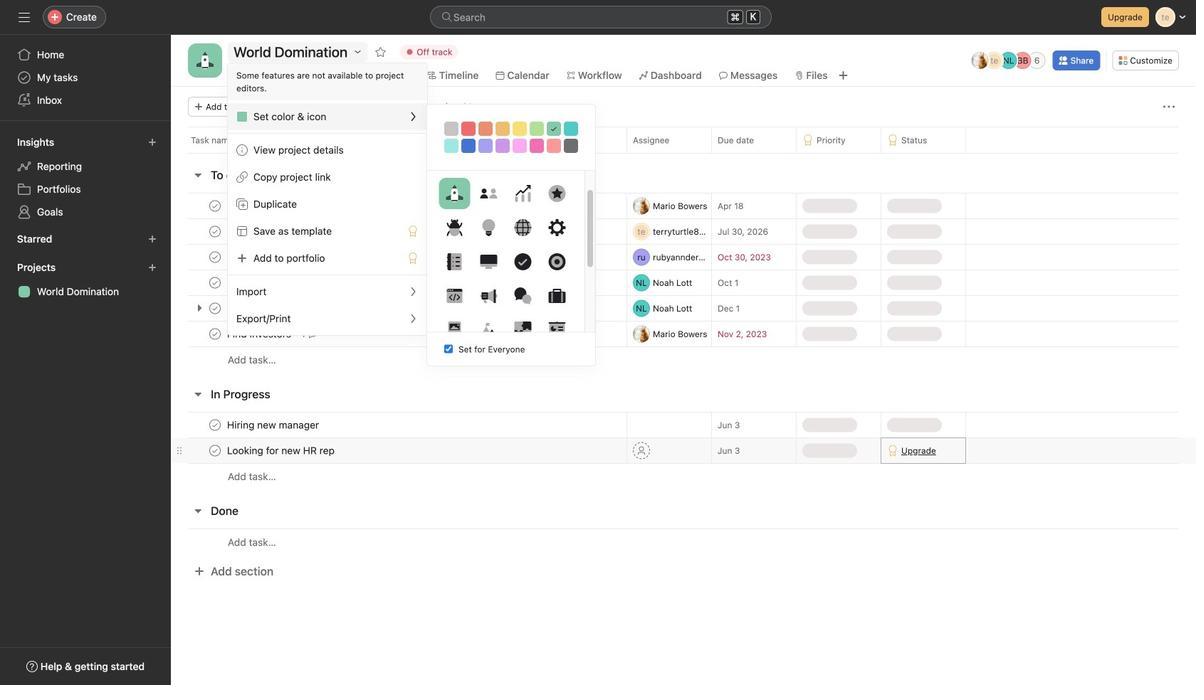 Task type: describe. For each thing, give the bounding box(es) containing it.
rocket image
[[197, 52, 214, 69]]

bug image
[[446, 219, 463, 236]]

more actions image
[[1164, 101, 1175, 113]]

mark complete checkbox for task name text box in the have fun cell
[[207, 249, 224, 266]]

target image
[[549, 254, 566, 271]]

mark complete image for mark complete checkbox within the find a team cell
[[207, 198, 224, 215]]

task name text field for make some snacks cell
[[224, 225, 319, 239]]

expand subtask list for the task make root beer floats image
[[194, 303, 205, 314]]

mark complete image for task name text field in hiring new manager cell
[[207, 417, 224, 434]]

graph image
[[515, 185, 532, 202]]

add tab image
[[838, 70, 850, 81]]

task name text field for hiring new manager cell
[[224, 418, 323, 433]]

mark complete checkbox inside make root beer floats cell
[[207, 300, 224, 317]]

task name text field for find a team cell
[[224, 199, 285, 213]]

find a team cell
[[171, 193, 627, 219]]

new project or portfolio image
[[148, 264, 157, 272]]

mark complete checkbox for task name text box within looking for new hr rep cell
[[207, 443, 224, 460]]

mark complete checkbox for task name text field within the eat snacks cell
[[207, 275, 224, 292]]

global element
[[0, 35, 171, 120]]

computer image
[[480, 254, 498, 271]]

task name text field for eat snacks cell
[[224, 276, 282, 290]]

star image
[[549, 185, 566, 202]]

puzzle image
[[515, 322, 532, 339]]

2 collapse task list for this group image from the top
[[192, 506, 204, 517]]

mark complete image for mark complete checkbox in eat snacks cell
[[207, 275, 224, 292]]

megaphone image
[[480, 288, 498, 305]]

notebook image
[[446, 254, 463, 271]]

mark complete checkbox for task name text field within the find a team cell
[[207, 198, 224, 215]]

header in progress tree grid
[[171, 412, 1197, 490]]

mark complete checkbox for task name text field in hiring new manager cell
[[207, 417, 224, 434]]

header to do tree grid
[[171, 193, 1197, 373]]

page layout image
[[446, 322, 463, 339]]

collapse task list for this group image
[[192, 389, 204, 400]]

projects element
[[0, 255, 171, 306]]

globe image
[[515, 219, 532, 236]]



Task type: locate. For each thing, give the bounding box(es) containing it.
mark complete checkbox for find investors cell
[[207, 326, 224, 343]]

task name text field for looking for new hr rep cell
[[224, 444, 339, 458]]

5 mark complete image from the top
[[207, 300, 224, 317]]

1 collapse task list for this group image from the top
[[192, 170, 204, 181]]

light bulb image
[[480, 219, 498, 236]]

find investors cell
[[171, 321, 627, 348]]

mark complete checkbox inside make some snacks cell
[[207, 223, 224, 240]]

1 mark complete image from the top
[[207, 417, 224, 434]]

mark complete checkbox inside have fun cell
[[207, 249, 224, 266]]

task name text field inside make root beer floats cell
[[224, 302, 335, 316]]

1 task name text field from the top
[[224, 250, 272, 265]]

mark complete checkbox inside find investors cell
[[207, 326, 224, 343]]

mark complete image for mark complete option in the find investors cell
[[207, 326, 224, 343]]

4 mark complete image from the top
[[207, 275, 224, 292]]

5 mark complete checkbox from the top
[[207, 443, 224, 460]]

0 vertical spatial task name text field
[[224, 250, 272, 265]]

html image
[[446, 288, 463, 305]]

0 vertical spatial mark complete checkbox
[[207, 223, 224, 240]]

chat bubbles image
[[515, 288, 532, 305]]

hiring new manager cell
[[171, 412, 627, 439]]

eat snacks cell
[[171, 270, 627, 296]]

2 mark complete image from the top
[[207, 223, 224, 240]]

task name text field inside hiring new manager cell
[[224, 418, 323, 433]]

None checkbox
[[444, 345, 453, 354]]

mark complete image
[[207, 198, 224, 215], [207, 223, 224, 240], [207, 249, 224, 266], [207, 275, 224, 292], [207, 300, 224, 317], [207, 326, 224, 343]]

4 task name text field from the top
[[224, 327, 296, 342]]

hide sidebar image
[[19, 11, 30, 23]]

1 vertical spatial collapse task list for this group image
[[192, 506, 204, 517]]

mountain flag image
[[480, 322, 498, 339]]

mark complete image inside hiring new manager cell
[[207, 417, 224, 434]]

1 vertical spatial mark complete checkbox
[[207, 300, 224, 317]]

task name text field inside looking for new hr rep cell
[[224, 444, 339, 458]]

mark complete image inside find a team cell
[[207, 198, 224, 215]]

make some snacks cell
[[171, 219, 627, 245]]

task name text field inside eat snacks cell
[[224, 276, 282, 290]]

mark complete checkbox inside looking for new hr rep cell
[[207, 443, 224, 460]]

1 mark complete checkbox from the top
[[207, 223, 224, 240]]

1 mark complete image from the top
[[207, 198, 224, 215]]

3 mark complete image from the top
[[207, 249, 224, 266]]

rocket image
[[446, 185, 463, 202]]

task name text field inside find investors cell
[[224, 327, 296, 342]]

have fun cell
[[171, 244, 627, 271]]

people image
[[480, 185, 498, 202]]

3 mark complete checkbox from the top
[[207, 326, 224, 343]]

2 vertical spatial mark complete checkbox
[[207, 326, 224, 343]]

2 mark complete image from the top
[[207, 443, 224, 460]]

task name text field inside make some snacks cell
[[224, 225, 319, 239]]

make root beer floats cell
[[171, 296, 627, 322]]

4 mark complete checkbox from the top
[[207, 417, 224, 434]]

1 comment image
[[308, 330, 317, 339]]

3 mark complete checkbox from the top
[[207, 275, 224, 292]]

1 mark complete checkbox from the top
[[207, 198, 224, 215]]

5 task name text field from the top
[[224, 418, 323, 433]]

presentation image
[[549, 322, 566, 339]]

mark complete image inside have fun cell
[[207, 249, 224, 266]]

mark complete checkbox inside find a team cell
[[207, 198, 224, 215]]

3 comments image
[[286, 253, 295, 262]]

mark complete image for task name text box within looking for new hr rep cell
[[207, 443, 224, 460]]

1 vertical spatial task name text field
[[224, 302, 335, 316]]

new insights image
[[148, 138, 157, 147]]

mark complete image inside make some snacks cell
[[207, 223, 224, 240]]

looking for new hr rep cell
[[171, 438, 627, 464]]

add to starred image
[[375, 46, 386, 58]]

mark complete image
[[207, 417, 224, 434], [207, 443, 224, 460]]

briefcase image
[[549, 288, 566, 305]]

2 task name text field from the top
[[224, 225, 319, 239]]

add items to starred image
[[148, 235, 157, 244]]

row
[[171, 127, 1197, 153], [188, 152, 1179, 154], [171, 193, 1197, 219], [171, 219, 1197, 245], [171, 244, 1197, 271], [171, 270, 1197, 296], [171, 296, 1197, 322], [171, 321, 1197, 348], [171, 347, 1197, 373], [171, 412, 1197, 439], [171, 438, 1197, 464], [171, 464, 1197, 490], [171, 529, 1197, 556]]

1 task name text field from the top
[[224, 199, 285, 213]]

mark complete image for mark complete option inside make some snacks cell
[[207, 223, 224, 240]]

1 vertical spatial mark complete image
[[207, 443, 224, 460]]

mark complete checkbox inside eat snacks cell
[[207, 275, 224, 292]]

gear image
[[549, 219, 566, 236]]

mark complete checkbox inside hiring new manager cell
[[207, 417, 224, 434]]

mark complete checkbox for make some snacks cell
[[207, 223, 224, 240]]

task name text field inside find a team cell
[[224, 199, 285, 213]]

Task name text field
[[224, 199, 285, 213], [224, 225, 319, 239], [224, 276, 282, 290], [224, 327, 296, 342], [224, 418, 323, 433]]

mark complete image for mark complete checkbox within the have fun cell
[[207, 249, 224, 266]]

menu
[[228, 63, 427, 335]]

Search tasks, projects, and more text field
[[430, 6, 772, 28]]

menu item
[[228, 103, 427, 130]]

Mark complete checkbox
[[207, 198, 224, 215], [207, 249, 224, 266], [207, 275, 224, 292], [207, 417, 224, 434], [207, 443, 224, 460]]

0 vertical spatial collapse task list for this group image
[[192, 170, 204, 181]]

2 mark complete checkbox from the top
[[207, 249, 224, 266]]

0 vertical spatial mark complete image
[[207, 417, 224, 434]]

check image
[[515, 254, 532, 271]]

task name text field for find investors cell
[[224, 327, 296, 342]]

collapse task list for this group image
[[192, 170, 204, 181], [192, 506, 204, 517]]

insights element
[[0, 130, 171, 226]]

2 vertical spatial task name text field
[[224, 444, 339, 458]]

task name text field for have fun cell
[[224, 250, 272, 265]]

1 comment image
[[331, 228, 340, 236]]

2 task name text field from the top
[[224, 302, 335, 316]]

Task name text field
[[224, 250, 272, 265], [224, 302, 335, 316], [224, 444, 339, 458]]

6 mark complete image from the top
[[207, 326, 224, 343]]

2 mark complete checkbox from the top
[[207, 300, 224, 317]]

task name text field inside have fun cell
[[224, 250, 272, 265]]

None field
[[430, 6, 772, 28]]

3 task name text field from the top
[[224, 276, 282, 290]]

mark complete image inside looking for new hr rep cell
[[207, 443, 224, 460]]

mark complete image for mark complete option within the make root beer floats cell
[[207, 300, 224, 317]]

3 task name text field from the top
[[224, 444, 339, 458]]

mark complete image inside eat snacks cell
[[207, 275, 224, 292]]

Mark complete checkbox
[[207, 223, 224, 240], [207, 300, 224, 317], [207, 326, 224, 343]]



Task type: vqa. For each thing, say whether or not it's contained in the screenshot.
Ask
no



